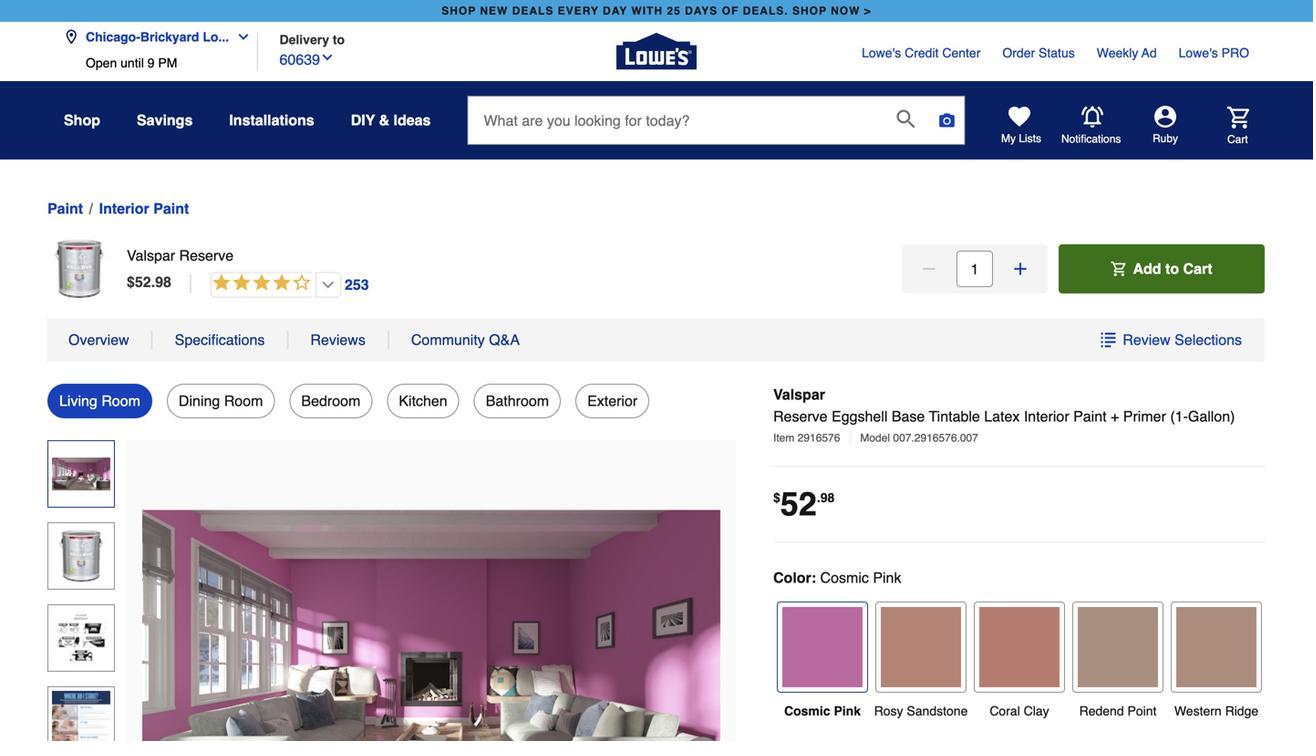 Task type: vqa. For each thing, say whether or not it's contained in the screenshot.
Plans
no



Task type: locate. For each thing, give the bounding box(es) containing it.
delivery to
[[280, 32, 345, 47]]

1 vertical spatial living room image
[[142, 511, 721, 742]]

productimage image
[[47, 236, 112, 302]]

98 inside the $ 52 . 98
[[821, 491, 835, 506]]

lowe's left pro
[[1179, 46, 1219, 60]]

1 lowe's from the left
[[862, 46, 902, 60]]

pink inside option group
[[834, 704, 861, 719]]

0 vertical spatial cart
[[1228, 133, 1249, 146]]

option group containing cosmic pink
[[774, 588, 1266, 730]]

0 vertical spatial .
[[151, 274, 155, 291]]

$ down item
[[774, 491, 781, 506]]

1 vertical spatial interior
[[1024, 408, 1070, 425]]

1 horizontal spatial $
[[774, 491, 781, 506]]

$
[[127, 274, 135, 291], [774, 491, 781, 506]]

valspar down interior paint link
[[127, 247, 175, 264]]

selections
[[1175, 332, 1243, 349]]

living
[[59, 393, 97, 410]]

minus image
[[921, 260, 939, 278]]

lowe's credit center
[[862, 46, 981, 60]]

shop
[[442, 5, 476, 17], [793, 5, 827, 17]]

every
[[558, 5, 599, 17]]

1 vertical spatial valspar
[[774, 386, 826, 403]]

1 vertical spatial 52
[[781, 486, 817, 524]]

cosmic left rosy
[[785, 704, 831, 719]]

1 vertical spatial to
[[1166, 260, 1180, 277]]

0 horizontal spatial interior
[[99, 200, 149, 217]]

reserve for valspar reserve
[[179, 247, 234, 264]]

$ 52 . 98 down item 2916576
[[774, 486, 835, 524]]

thumbnail: 2 image
[[52, 692, 110, 742]]

1 vertical spatial .
[[817, 491, 821, 506]]

status
[[1039, 46, 1075, 60]]

0 vertical spatial $ 52 . 98
[[127, 274, 171, 291]]

lowe's home improvement cart image
[[1228, 107, 1250, 128]]

1 horizontal spatial shop
[[793, 5, 827, 17]]

1 horizontal spatial to
[[1166, 260, 1180, 277]]

52 down item 2916576
[[781, 486, 817, 524]]

paint up the valspar reserve
[[153, 200, 189, 217]]

order status link
[[1003, 44, 1075, 62]]

chevron down image left delivery
[[229, 30, 251, 44]]

thumbnail: 1 image
[[52, 609, 110, 668]]

valspar inside valspar reserve eggshell base tintable latex interior paint + primer (1-gallon)
[[774, 386, 826, 403]]

1 horizontal spatial pink
[[873, 570, 902, 587]]

1 horizontal spatial .
[[817, 491, 821, 506]]

ruby button
[[1122, 106, 1210, 146]]

ideas
[[394, 112, 431, 129]]

0 vertical spatial interior
[[99, 200, 149, 217]]

0 vertical spatial cosmic
[[821, 570, 869, 587]]

0 horizontal spatial room
[[101, 393, 140, 410]]

rosy
[[875, 704, 904, 719]]

western
[[1175, 704, 1222, 719]]

redend point
[[1080, 704, 1157, 719]]

deals
[[512, 5, 554, 17]]

Stepper number input field with increment and decrement buttons number field
[[957, 251, 993, 287]]

to for delivery
[[333, 32, 345, 47]]

valspar for valspar reserve eggshell base tintable latex interior paint + primer (1-gallon)
[[774, 386, 826, 403]]

room right dining
[[224, 393, 263, 410]]

0 horizontal spatial pink
[[834, 704, 861, 719]]

2 lowe's from the left
[[1179, 46, 1219, 60]]

camera image
[[938, 111, 957, 130]]

60639 button
[[280, 47, 335, 71]]

search image
[[897, 110, 915, 128]]

0 horizontal spatial reserve
[[179, 247, 234, 264]]

of
[[722, 5, 739, 17]]

98
[[155, 274, 171, 291], [821, 491, 835, 506]]

base thumbnail: 0 image
[[52, 527, 110, 586]]

25
[[667, 5, 681, 17]]

paint
[[47, 200, 83, 217], [153, 200, 189, 217], [1074, 408, 1107, 425]]

pink
[[873, 570, 902, 587], [834, 704, 861, 719]]

dining room
[[179, 393, 263, 410]]

0 vertical spatial chevron down image
[[229, 30, 251, 44]]

open until 9 pm
[[86, 56, 177, 70]]

brickyard
[[140, 30, 199, 44]]

lowe's home improvement lists image
[[1009, 106, 1031, 128]]

2 horizontal spatial paint
[[1074, 408, 1107, 425]]

cart image
[[1112, 262, 1126, 276]]

center
[[943, 46, 981, 60]]

chicago-brickyard lo...
[[86, 30, 229, 44]]

notifications
[[1062, 133, 1122, 145]]

interior right the latex
[[1024, 408, 1070, 425]]

. down 2916576
[[817, 491, 821, 506]]

chevron down image
[[229, 30, 251, 44], [320, 50, 335, 65]]

ad
[[1142, 46, 1157, 60]]

add
[[1133, 260, 1162, 277]]

weekly ad
[[1097, 46, 1157, 60]]

room right living
[[101, 393, 140, 410]]

model
[[861, 432, 890, 445]]

1 horizontal spatial reserve
[[774, 408, 828, 425]]

deals.
[[743, 5, 789, 17]]

cart right add
[[1184, 260, 1213, 277]]

clay
[[1024, 704, 1050, 719]]

cart down the lowe's home improvement cart image
[[1228, 133, 1249, 146]]

order
[[1003, 46, 1036, 60]]

overview link
[[68, 331, 129, 349]]

reserve up item 2916576
[[774, 408, 828, 425]]

weekly ad link
[[1097, 44, 1157, 62]]

lowe's home improvement notification center image
[[1082, 106, 1104, 128]]

0 horizontal spatial lowe's
[[862, 46, 902, 60]]

paint left +
[[1074, 408, 1107, 425]]

paint link
[[47, 198, 83, 220]]

0 horizontal spatial to
[[333, 32, 345, 47]]

to inside 'button'
[[1166, 260, 1180, 277]]

1 vertical spatial chevron down image
[[320, 50, 335, 65]]

coral
[[990, 704, 1021, 719]]

color
[[774, 570, 812, 587]]

0 horizontal spatial cart
[[1184, 260, 1213, 277]]

1 horizontal spatial 98
[[821, 491, 835, 506]]

1 horizontal spatial chevron down image
[[320, 50, 335, 65]]

western ridge
[[1175, 704, 1259, 719]]

cart button
[[1202, 107, 1250, 147]]

1 vertical spatial pink
[[834, 704, 861, 719]]

days
[[685, 5, 718, 17]]

98 down the valspar reserve
[[155, 274, 171, 291]]

reserve
[[179, 247, 234, 264], [774, 408, 828, 425]]

valspar up item 2916576
[[774, 386, 826, 403]]

interior right the paint link
[[99, 200, 149, 217]]

60639
[[280, 51, 320, 68]]

52 down the valspar reserve
[[135, 274, 151, 291]]

1 vertical spatial cart
[[1184, 260, 1213, 277]]

chevron down image down delivery to
[[320, 50, 335, 65]]

0 vertical spatial $
[[127, 274, 135, 291]]

valspar for valspar reserve
[[127, 247, 175, 264]]

reserve inside valspar reserve eggshell base tintable latex interior paint + primer (1-gallon)
[[774, 408, 828, 425]]

$ right productimage
[[127, 274, 135, 291]]

shop left new
[[442, 5, 476, 17]]

None search field
[[468, 96, 966, 162]]

cosmic right :
[[821, 570, 869, 587]]

cart inside cart button
[[1228, 133, 1249, 146]]

to right add
[[1166, 260, 1180, 277]]

shop
[[64, 112, 100, 129]]

. down the valspar reserve
[[151, 274, 155, 291]]

1 room from the left
[[101, 393, 140, 410]]

1 vertical spatial $
[[774, 491, 781, 506]]

1 vertical spatial 98
[[821, 491, 835, 506]]

cart inside add to cart 'button'
[[1184, 260, 1213, 277]]

pro
[[1222, 46, 1250, 60]]

0 vertical spatial valspar
[[127, 247, 175, 264]]

0 vertical spatial 52
[[135, 274, 151, 291]]

open
[[86, 56, 117, 70]]

pink right :
[[873, 570, 902, 587]]

living room image
[[52, 458, 110, 491], [142, 511, 721, 742]]

1 horizontal spatial living room image
[[142, 511, 721, 742]]

to right delivery
[[333, 32, 345, 47]]

valspar
[[127, 247, 175, 264], [774, 386, 826, 403]]

room
[[101, 393, 140, 410], [224, 393, 263, 410]]

1 horizontal spatial valspar
[[774, 386, 826, 403]]

98 down 2916576
[[821, 491, 835, 506]]

0 horizontal spatial valspar
[[127, 247, 175, 264]]

shop left 'now'
[[793, 5, 827, 17]]

lo...
[[203, 30, 229, 44]]

until
[[121, 56, 144, 70]]

list view image
[[1101, 333, 1116, 348]]

kitchen
[[399, 393, 448, 410]]

1 horizontal spatial interior
[[1024, 408, 1070, 425]]

0 horizontal spatial living room image
[[52, 458, 110, 491]]

delivery
[[280, 32, 329, 47]]

bathroom
[[486, 393, 549, 410]]

pink left rosy
[[834, 704, 861, 719]]

option group
[[774, 588, 1266, 730]]

cosmic inside option group
[[785, 704, 831, 719]]

0 vertical spatial 98
[[155, 274, 171, 291]]

1 vertical spatial $ 52 . 98
[[774, 486, 835, 524]]

reserve for valspar reserve eggshell base tintable latex interior paint + primer (1-gallon)
[[774, 408, 828, 425]]

valspar reserve eggshell base tintable latex interior paint + primer (1-gallon) element
[[774, 384, 1266, 428]]

1 vertical spatial reserve
[[774, 408, 828, 425]]

eggshell
[[832, 408, 888, 425]]

0 vertical spatial reserve
[[179, 247, 234, 264]]

tintable
[[929, 408, 981, 425]]

0 horizontal spatial shop
[[442, 5, 476, 17]]

1 horizontal spatial room
[[224, 393, 263, 410]]

cosmic
[[821, 570, 869, 587], [785, 704, 831, 719]]

2 shop from the left
[[793, 5, 827, 17]]

bedroom
[[301, 393, 361, 410]]

1 horizontal spatial lowe's
[[1179, 46, 1219, 60]]

253
[[345, 276, 369, 293]]

0 vertical spatial to
[[333, 32, 345, 47]]

savings button
[[137, 104, 193, 137]]

0 horizontal spatial .
[[151, 274, 155, 291]]

1 horizontal spatial 52
[[781, 486, 817, 524]]

1 vertical spatial cosmic
[[785, 704, 831, 719]]

interior
[[99, 200, 149, 217], [1024, 408, 1070, 425]]

1 horizontal spatial cart
[[1228, 133, 1249, 146]]

lowe's left credit
[[862, 46, 902, 60]]

reserve down interior paint link
[[179, 247, 234, 264]]

0 horizontal spatial $
[[127, 274, 135, 291]]

paint up productimage
[[47, 200, 83, 217]]

2 room from the left
[[224, 393, 263, 410]]

my lists
[[1002, 132, 1042, 145]]

9
[[148, 56, 155, 70]]

$ 52 . 98 down the valspar reserve
[[127, 274, 171, 291]]



Task type: describe. For each thing, give the bounding box(es) containing it.
lowe's home improvement logo image
[[617, 11, 697, 92]]

ruby
[[1153, 132, 1179, 145]]

interior inside valspar reserve eggshell base tintable latex interior paint + primer (1-gallon)
[[1024, 408, 1070, 425]]

2916576
[[798, 432, 841, 445]]

installations button
[[229, 104, 314, 137]]

my
[[1002, 132, 1016, 145]]

community q&a
[[411, 332, 520, 349]]

reviews link
[[311, 331, 366, 349]]

$ inside the $ 52 . 98
[[774, 491, 781, 506]]

savings
[[137, 112, 193, 129]]

now
[[831, 5, 861, 17]]

pm
[[158, 56, 177, 70]]

living room
[[59, 393, 140, 410]]

1 horizontal spatial paint
[[153, 200, 189, 217]]

Search Query text field
[[468, 97, 883, 144]]

review
[[1123, 332, 1171, 349]]

item 2916576
[[774, 432, 841, 445]]

review selections
[[1123, 332, 1243, 349]]

valspar reserve eggshell base tintable latex interior paint + primer (1-gallon)
[[774, 386, 1236, 425]]

model 007.2916576.007
[[861, 432, 979, 445]]

interior paint link
[[99, 198, 189, 220]]

installations
[[229, 112, 314, 129]]

gallon)
[[1189, 408, 1236, 425]]

lowe's pro
[[1179, 46, 1250, 60]]

coral clay
[[990, 704, 1050, 719]]

latex
[[985, 408, 1020, 425]]

plus image
[[1012, 260, 1030, 278]]

+
[[1111, 408, 1120, 425]]

review selections button
[[1100, 331, 1243, 349]]

item
[[774, 432, 795, 445]]

weekly
[[1097, 46, 1139, 60]]

ridge
[[1226, 704, 1259, 719]]

&
[[379, 112, 390, 129]]

exterior
[[588, 393, 638, 410]]

>
[[865, 5, 872, 17]]

0 horizontal spatial paint
[[47, 200, 83, 217]]

0 horizontal spatial 98
[[155, 274, 171, 291]]

community q&a link
[[411, 331, 520, 349]]

sandstone
[[907, 704, 968, 719]]

0 vertical spatial pink
[[873, 570, 902, 587]]

with
[[632, 5, 663, 17]]

interior inside interior paint link
[[99, 200, 149, 217]]

community
[[411, 332, 485, 349]]

day
[[603, 5, 628, 17]]

(1-
[[1171, 408, 1189, 425]]

shop button
[[64, 104, 100, 137]]

diy
[[351, 112, 375, 129]]

lowe's for lowe's credit center
[[862, 46, 902, 60]]

base
[[892, 408, 925, 425]]

1 shop from the left
[[442, 5, 476, 17]]

new
[[480, 5, 508, 17]]

interior paint
[[99, 200, 189, 217]]

rosy sandstone
[[875, 704, 968, 719]]

primer
[[1124, 408, 1167, 425]]

0 vertical spatial living room image
[[52, 458, 110, 491]]

0 horizontal spatial $ 52 . 98
[[127, 274, 171, 291]]

007.2916576.007
[[894, 432, 979, 445]]

diy & ideas button
[[351, 104, 431, 137]]

room for living room
[[101, 393, 140, 410]]

cosmic pink
[[785, 704, 861, 719]]

:
[[812, 570, 817, 587]]

lowe's pro link
[[1179, 44, 1250, 62]]

reviews
[[311, 332, 366, 349]]

1 horizontal spatial $ 52 . 98
[[774, 486, 835, 524]]

overview
[[68, 332, 129, 349]]

add to cart button
[[1059, 244, 1265, 294]]

my lists link
[[1002, 106, 1042, 146]]

0 horizontal spatial 52
[[135, 274, 151, 291]]

redend
[[1080, 704, 1125, 719]]

dining
[[179, 393, 220, 410]]

order status
[[1003, 46, 1075, 60]]

valspar reserve
[[127, 247, 234, 264]]

. inside the $ 52 . 98
[[817, 491, 821, 506]]

chicago-brickyard lo... button
[[64, 19, 258, 56]]

lowe's credit center link
[[862, 44, 981, 62]]

point
[[1128, 704, 1157, 719]]

paint inside valspar reserve eggshell base tintable latex interior paint + primer (1-gallon)
[[1074, 408, 1107, 425]]

specifications link
[[175, 331, 265, 349]]

4.3 stars image
[[210, 271, 370, 299]]

room for dining room
[[224, 393, 263, 410]]

color : cosmic pink
[[774, 570, 902, 587]]

add to cart
[[1133, 260, 1213, 277]]

0 horizontal spatial chevron down image
[[229, 30, 251, 44]]

location image
[[64, 30, 78, 44]]

lowe's for lowe's pro
[[1179, 46, 1219, 60]]

chevron down image inside 60639 button
[[320, 50, 335, 65]]

credit
[[905, 46, 939, 60]]

lists
[[1019, 132, 1042, 145]]

chicago-
[[86, 30, 140, 44]]

specifications
[[175, 332, 265, 349]]

to for add
[[1166, 260, 1180, 277]]



